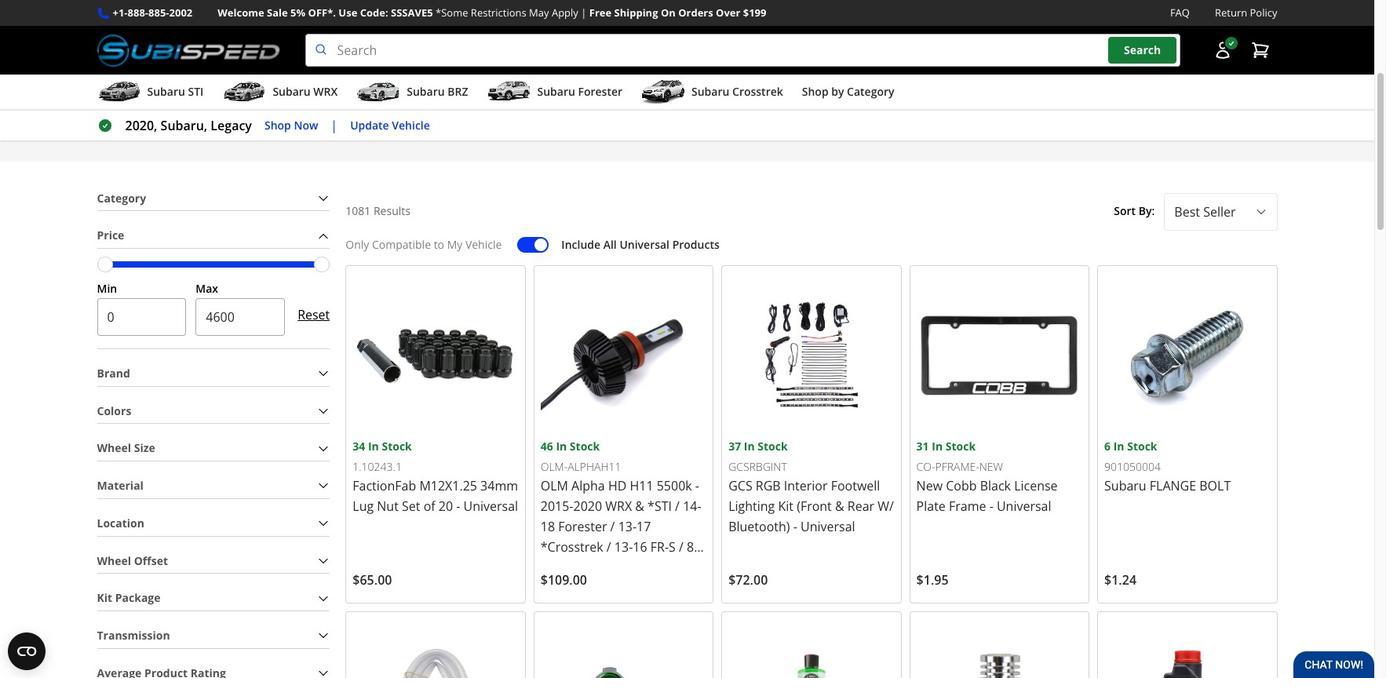 Task type: locate. For each thing, give the bounding box(es) containing it.
1 vertical spatial forester
[[558, 518, 607, 536]]

5%
[[290, 5, 305, 20]]

restrictions
[[471, 5, 526, 20]]

return
[[1215, 5, 1247, 20]]

sort
[[1114, 204, 1136, 218]]

air oil separators button
[[992, 0, 1128, 27]]

stock up 901050004
[[1127, 439, 1157, 454]]

- down (front on the right bottom of the page
[[793, 518, 797, 536]]

37 in stock gcsrbgint gcs rgb interior footwell lighting kit (front & rear w/ bluetooth) - universal
[[728, 439, 894, 536]]

subaru brz button
[[357, 78, 468, 109]]

olm alpha hd h11 5500k - 2015-2020 wrx & *sti / 14-18 forester / 13-17 *crosstrek / 13-16 fr-s / 86 / brz image
[[541, 272, 706, 438]]

31 in stock co-pframe-new new cobb black license plate frame - universal
[[916, 439, 1058, 515]]

fog lights
[[886, 104, 935, 118]]

shipping
[[614, 5, 658, 20]]

1 stock from the left
[[382, 439, 412, 454]]

- right 20 on the bottom of the page
[[456, 498, 460, 515]]

13-
[[618, 518, 637, 536], [614, 539, 633, 556]]

spoilers & wings image
[[396, 40, 531, 98]]

a subaru wrx thumbnail image image
[[222, 80, 266, 104]]

& left wings
[[464, 104, 472, 118]]

headlights button
[[395, 0, 532, 27]]

in for gcs
[[744, 439, 755, 454]]

oil inside button
[[1034, 11, 1047, 25]]

brz down *crosstrek
[[548, 559, 571, 576]]

stock inside 46 in stock olm-alphah11 olm alpha hd h11 5500k - 2015-2020 wrx & *sti / 14- 18 forester / 13-17 *crosstrek / 13-16 fr-s / 86 / brz
[[570, 439, 600, 454]]

kit left package
[[97, 590, 112, 605]]

20
[[439, 498, 453, 515]]

0 horizontal spatial wrx
[[313, 84, 338, 99]]

open widget image
[[8, 633, 46, 670]]

wheel offset
[[97, 553, 168, 568]]

4 in from the left
[[932, 439, 943, 454]]

/ left 16
[[607, 539, 611, 556]]

vehicle down subaru brz dropdown button
[[392, 118, 430, 132]]

- down black at the right bottom of the page
[[989, 498, 993, 515]]

in for pframe-
[[932, 439, 943, 454]]

in for factionfab
[[368, 439, 379, 454]]

*crosstrek
[[541, 539, 603, 556]]

subaru inside "6 in stock 901050004 subaru flange bolt"
[[1104, 477, 1146, 495]]

bolt
[[1199, 477, 1231, 495]]

maximum slider
[[314, 257, 330, 272]]

& left *sti
[[635, 498, 644, 515]]

46 in stock olm-alphah11 olm alpha hd h11 5500k - 2015-2020 wrx & *sti / 14- 18 forester / 13-17 *crosstrek / 13-16 fr-s / 86 / brz
[[541, 439, 701, 576]]

gcsrbgint
[[728, 459, 787, 474]]

wheels image
[[992, 40, 1127, 98]]

1.10243.1
[[353, 459, 402, 474]]

forester
[[578, 84, 622, 99], [558, 518, 607, 536]]

kit down 'rgb'
[[778, 498, 793, 515]]

13- left fr-
[[614, 539, 633, 556]]

in for alphah11
[[556, 439, 567, 454]]

2 wheel from the top
[[97, 553, 131, 568]]

0 vertical spatial wrx
[[313, 84, 338, 99]]

subaru right a subaru forester thumbnail image
[[537, 84, 575, 99]]

brz up spoilers & wings
[[448, 84, 468, 99]]

subaru sti button
[[97, 78, 204, 109]]

1 horizontal spatial brz
[[548, 559, 571, 576]]

shop now
[[264, 118, 318, 132]]

wrx inside dropdown button
[[313, 84, 338, 99]]

1 vertical spatial brz
[[548, 559, 571, 576]]

wheel left offset at the left of page
[[97, 553, 131, 568]]

nut
[[377, 498, 399, 515]]

exhausts
[[164, 11, 208, 25]]

in right 37
[[744, 439, 755, 454]]

stock inside "6 in stock 901050004 subaru flange bolt"
[[1127, 439, 1157, 454]]

subaru wrx button
[[222, 78, 338, 109]]

1 in from the left
[[368, 439, 379, 454]]

1 horizontal spatial wrx
[[605, 498, 632, 515]]

wheel inside dropdown button
[[97, 553, 131, 568]]

5 stock from the left
[[1127, 439, 1157, 454]]

& left "play"
[[278, 11, 285, 25]]

free
[[589, 5, 612, 20]]

stock for gcs
[[758, 439, 788, 454]]

0 vertical spatial forester
[[578, 84, 622, 99]]

/ left 14-
[[675, 498, 680, 515]]

1 horizontal spatial shop
[[802, 84, 829, 99]]

reset button
[[298, 296, 330, 334]]

in inside 31 in stock co-pframe-new new cobb black license plate frame - universal
[[932, 439, 943, 454]]

oil left pans
[[1189, 11, 1203, 25]]

31
[[916, 439, 929, 454]]

2 stock from the left
[[570, 439, 600, 454]]

1 vertical spatial 13-
[[614, 539, 633, 556]]

wrx up injectors
[[313, 84, 338, 99]]

my
[[447, 237, 462, 252]]

faq
[[1170, 5, 1190, 20]]

2002
[[169, 5, 192, 20]]

5 in from the left
[[1113, 439, 1124, 454]]

3 in from the left
[[744, 439, 755, 454]]

0 horizontal spatial shop
[[264, 118, 291, 132]]

wheel for wheel size
[[97, 440, 131, 455]]

| left "tail" on the top of the page
[[581, 5, 587, 20]]

+1-
[[113, 5, 128, 20]]

rear
[[847, 498, 874, 515]]

in inside the 34 in stock 1.10243.1 factionfab m12x1.25 34mm lug nut set of 20 - universal
[[368, 439, 379, 454]]

in inside 37 in stock gcsrbgint gcs rgb interior footwell lighting kit (front & rear w/ bluetooth) - universal
[[744, 439, 755, 454]]

sort by:
[[1114, 204, 1155, 218]]

0 vertical spatial wheel
[[97, 440, 131, 455]]

in right 34
[[368, 439, 379, 454]]

single disc clutches button
[[843, 0, 979, 27]]

5500k
[[657, 477, 692, 495]]

0 vertical spatial 13-
[[618, 518, 637, 536]]

and
[[795, 104, 813, 118]]

46
[[541, 439, 553, 454]]

turbos image
[[98, 40, 233, 98]]

& inside 46 in stock olm-alphah11 olm alpha hd h11 5500k - 2015-2020 wrx & *sti / 14- 18 forester / 13-17 *crosstrek / 13-16 fr-s / 86 / brz
[[635, 498, 644, 515]]

wrx down hd
[[605, 498, 632, 515]]

kit
[[778, 498, 793, 515], [97, 590, 112, 605]]

set
[[402, 498, 420, 515]]

in right 46
[[556, 439, 567, 454]]

& left rear
[[835, 498, 844, 515]]

material button
[[97, 474, 330, 498]]

gcs rgb interior footwell lighting kit (front & rear w/ bluetooth) - universal image
[[728, 272, 894, 438]]

catback exhausts image
[[98, 0, 233, 5]]

shop left 'now'
[[264, 118, 291, 132]]

black
[[980, 477, 1011, 495]]

vehicle right the "my"
[[465, 237, 502, 252]]

wheel size
[[97, 440, 155, 455]]

1 horizontal spatial oil
[[1189, 11, 1203, 25]]

*sti
[[648, 498, 672, 515]]

stock up the gcsrbgint
[[758, 439, 788, 454]]

1 vertical spatial wheel
[[97, 553, 131, 568]]

price button
[[97, 224, 330, 248]]

tail
[[590, 11, 607, 25]]

0 horizontal spatial vehicle
[[392, 118, 430, 132]]

subaru for subaru forester
[[537, 84, 575, 99]]

Select... button
[[1164, 193, 1277, 231]]

legacy
[[211, 117, 252, 134]]

shop for shop now
[[264, 118, 291, 132]]

1 vertical spatial kit
[[97, 590, 112, 605]]

shop by category button
[[802, 78, 894, 109]]

package
[[115, 590, 161, 605]]

1 horizontal spatial |
[[581, 5, 587, 20]]

Min text field
[[97, 298, 186, 336]]

0 vertical spatial kit
[[778, 498, 793, 515]]

forester up front
[[578, 84, 622, 99]]

search button
[[1108, 37, 1177, 63]]

3 stock from the left
[[758, 439, 788, 454]]

subaru up exhaust at right
[[691, 84, 729, 99]]

oil right air
[[1034, 11, 1047, 25]]

intercoolers image
[[1142, 40, 1277, 98]]

kit inside 37 in stock gcsrbgint gcs rgb interior footwell lighting kit (front & rear w/ bluetooth) - universal
[[778, 498, 793, 515]]

results
[[374, 204, 410, 218]]

0 horizontal spatial oil
[[1034, 11, 1047, 25]]

plug
[[254, 11, 275, 25]]

in right 31
[[932, 439, 943, 454]]

brz
[[448, 84, 468, 99], [548, 559, 571, 576]]

universal down 34mm
[[464, 498, 518, 515]]

olm
[[541, 477, 568, 495]]

shop inside 'dropdown button'
[[802, 84, 829, 99]]

universal down (front on the right bottom of the page
[[801, 518, 855, 536]]

*some restrictions may apply | free shipping on orders over $199
[[436, 5, 766, 20]]

subaru
[[147, 84, 185, 99], [273, 84, 311, 99], [407, 84, 445, 99], [537, 84, 575, 99], [691, 84, 729, 99], [1104, 477, 1146, 495]]

| right 'now'
[[331, 117, 338, 134]]

transmission button
[[97, 624, 330, 648]]

subaru up turbos
[[147, 84, 185, 99]]

footwell
[[831, 477, 880, 495]]

air oil separators
[[1017, 11, 1102, 25]]

0 vertical spatial brz
[[448, 84, 468, 99]]

factionfab m12x1.25 34mm lug nut set of 20 - universal image
[[353, 272, 519, 438]]

universal down license
[[997, 498, 1051, 515]]

catback
[[123, 11, 162, 25]]

stock up '1.10243.1'
[[382, 439, 412, 454]]

universal
[[620, 237, 669, 252], [464, 498, 518, 515], [997, 498, 1051, 515], [801, 518, 855, 536]]

4 stock from the left
[[946, 439, 976, 454]]

play
[[288, 11, 308, 25]]

shop up "and"
[[802, 84, 829, 99]]

- inside 31 in stock co-pframe-new new cobb black license plate frame - universal
[[989, 498, 993, 515]]

0 horizontal spatial kit
[[97, 590, 112, 605]]

- up 14-
[[695, 477, 699, 495]]

2 in from the left
[[556, 439, 567, 454]]

1 vertical spatial shop
[[264, 118, 291, 132]]

subaru down 901050004
[[1104, 477, 1146, 495]]

13- up 16
[[618, 518, 637, 536]]

clutches
[[917, 11, 959, 25]]

oil pans button
[[1141, 0, 1277, 27]]

- inside 46 in stock olm-alphah11 olm alpha hd h11 5500k - 2015-2020 wrx & *sti / 14- 18 forester / 13-17 *crosstrek / 13-16 fr-s / 86 / brz
[[695, 477, 699, 495]]

1 vertical spatial vehicle
[[465, 237, 502, 252]]

may
[[529, 5, 549, 20]]

0 vertical spatial |
[[581, 5, 587, 20]]

$65.00
[[353, 572, 392, 589]]

0 vertical spatial vehicle
[[392, 118, 430, 132]]

stock for alphah11
[[570, 439, 600, 454]]

kit inside dropdown button
[[97, 590, 112, 605]]

to
[[434, 237, 444, 252]]

return policy link
[[1215, 5, 1277, 21]]

stock up alphah11
[[570, 439, 600, 454]]

lights
[[609, 11, 635, 25]]

plate
[[916, 498, 946, 515]]

coilovers
[[739, 11, 784, 25]]

1 vertical spatial wrx
[[605, 498, 632, 515]]

sale
[[267, 5, 288, 20]]

1 horizontal spatial kit
[[778, 498, 793, 515]]

$1.95
[[916, 572, 949, 589]]

return policy
[[1215, 5, 1277, 20]]

$109.00
[[541, 572, 587, 589]]

- inside the 34 in stock 1.10243.1 factionfab m12x1.25 34mm lug nut set of 20 - universal
[[456, 498, 460, 515]]

in
[[368, 439, 379, 454], [556, 439, 567, 454], [744, 439, 755, 454], [932, 439, 943, 454], [1113, 439, 1124, 454]]

in inside "6 in stock 901050004 subaru flange bolt"
[[1113, 439, 1124, 454]]

in inside 46 in stock olm-alphah11 olm alpha hd h11 5500k - 2015-2020 wrx & *sti / 14- 18 forester / 13-17 *crosstrek / 13-16 fr-s / 86 / brz
[[556, 439, 567, 454]]

stock inside the 34 in stock 1.10243.1 factionfab m12x1.25 34mm lug nut set of 20 - universal
[[382, 439, 412, 454]]

pframe-
[[935, 459, 979, 474]]

& inside button
[[464, 104, 472, 118]]

motul 8100 x-clean 5w30 full synthetic motor oil (1.05 quarts) - universal image
[[1104, 619, 1270, 678]]

1081 results
[[346, 204, 410, 218]]

search input field
[[305, 34, 1180, 67]]

1 wheel from the top
[[97, 440, 131, 455]]

update
[[350, 118, 389, 132]]

subaru up fuel
[[273, 84, 311, 99]]

wrx inside 46 in stock olm-alphah11 olm alpha hd h11 5500k - 2015-2020 wrx & *sti / 14- 18 forester / 13-17 *crosstrek / 13-16 fr-s / 86 / brz
[[605, 498, 632, 515]]

stock
[[382, 439, 412, 454], [570, 439, 600, 454], [758, 439, 788, 454], [946, 439, 976, 454], [1127, 439, 1157, 454]]

0 horizontal spatial |
[[331, 117, 338, 134]]

bluetooth)
[[728, 518, 790, 536]]

stock inside 31 in stock co-pframe-new new cobb black license plate frame - universal
[[946, 439, 976, 454]]

0 horizontal spatial brz
[[448, 84, 468, 99]]

wheel inside dropdown button
[[97, 440, 131, 455]]

a subaru crosstrek thumbnail image image
[[641, 80, 685, 104]]

1 oil from the left
[[1034, 11, 1047, 25]]

& inside 37 in stock gcsrbgint gcs rgb interior footwell lighting kit (front & rear w/ bluetooth) - universal
[[835, 498, 844, 515]]

air
[[1017, 11, 1031, 25]]

stock inside 37 in stock gcsrbgint gcs rgb interior footwell lighting kit (front & rear w/ bluetooth) - universal
[[758, 439, 788, 454]]

subaru for subaru wrx
[[273, 84, 311, 99]]

kit package
[[97, 590, 161, 605]]

0 vertical spatial shop
[[802, 84, 829, 99]]

in right 6
[[1113, 439, 1124, 454]]

front
[[589, 104, 615, 118]]

stock up "pframe-"
[[946, 439, 976, 454]]

wheel left the 'size' on the bottom
[[97, 440, 131, 455]]

vehicle inside update vehicle button
[[392, 118, 430, 132]]

subaru up spoilers on the top left of the page
[[407, 84, 445, 99]]

2 oil from the left
[[1189, 11, 1203, 25]]

forester down 2020
[[558, 518, 607, 536]]

/ down *crosstrek
[[541, 559, 545, 576]]



Task type: describe. For each thing, give the bounding box(es) containing it.
fr-
[[650, 539, 669, 556]]

only
[[346, 237, 369, 252]]

policy
[[1250, 5, 1277, 20]]

universal right "all"
[[620, 237, 669, 252]]

separators
[[1050, 11, 1102, 25]]

factionfab
[[353, 477, 416, 495]]

plug & play management
[[254, 11, 375, 25]]

shop by category
[[802, 84, 894, 99]]

alpha
[[571, 477, 605, 495]]

fog lights image
[[843, 40, 978, 98]]

update vehicle button
[[350, 117, 430, 135]]

catback exhausts button
[[97, 0, 233, 27]]

wheels button
[[992, 39, 1128, 136]]

stock for pframe-
[[946, 439, 976, 454]]

14-
[[683, 498, 701, 515]]

subaru for subaru brz
[[407, 84, 445, 99]]

fuel
[[282, 104, 302, 118]]

gcs
[[728, 477, 752, 495]]

h11
[[630, 477, 653, 495]]

size
[[134, 440, 155, 455]]

now
[[294, 118, 318, 132]]

olm vision white series base led t10 bulb - universal image
[[916, 619, 1082, 678]]

tail lights button
[[544, 0, 681, 27]]

34 in stock 1.10243.1 factionfab m12x1.25 34mm lug nut set of 20 - universal
[[353, 439, 518, 515]]

price
[[97, 228, 124, 243]]

minimum slider
[[97, 257, 113, 272]]

Max text field
[[196, 298, 285, 336]]

wheel offset button
[[97, 549, 330, 573]]

license
[[1014, 477, 1058, 495]]

universal inside the 34 in stock 1.10243.1 factionfab m12x1.25 34mm lug nut set of 20 - universal
[[464, 498, 518, 515]]

wheel for wheel offset
[[97, 553, 131, 568]]

/ left 17 on the left of the page
[[610, 518, 615, 536]]

compatible
[[372, 237, 431, 252]]

welcome
[[218, 5, 264, 20]]

forester inside dropdown button
[[578, 84, 622, 99]]

885-
[[148, 5, 169, 20]]

wheels
[[1042, 104, 1077, 118]]

category
[[847, 84, 894, 99]]

2015-
[[541, 498, 573, 515]]

subaru forester button
[[487, 78, 622, 109]]

spoilers & wings button
[[395, 39, 532, 136]]

intercoolers
[[1180, 104, 1238, 118]]

scosche magicmount fresche air freshener refill cartridges (pine) - universal image
[[541, 619, 706, 678]]

include all universal products
[[561, 237, 720, 252]]

s
[[669, 539, 676, 556]]

new cobb black license plate frame - universal image
[[916, 272, 1082, 438]]

chemical guys honeydew snow foam auto wash cleanser image
[[728, 619, 894, 678]]

2020, subaru, legacy
[[125, 117, 252, 134]]

reset
[[298, 306, 330, 323]]

lug
[[353, 498, 374, 515]]

stock for subaru
[[1127, 439, 1157, 454]]

16
[[633, 539, 647, 556]]

oil pans
[[1189, 11, 1229, 25]]

alphah11
[[568, 459, 621, 474]]

- inside 37 in stock gcsrbgint gcs rgb interior footwell lighting kit (front & rear w/ bluetooth) - universal
[[793, 518, 797, 536]]

kit package button
[[97, 586, 330, 611]]

fumoto 3/8in id x 3ft vinyl hose - universal image
[[353, 619, 519, 678]]

oil inside 'button'
[[1189, 11, 1203, 25]]

management
[[310, 11, 375, 25]]

disc
[[894, 11, 915, 25]]

rgb
[[756, 477, 781, 495]]

code:
[[360, 5, 388, 20]]

front lips image
[[545, 40, 680, 98]]

products
[[672, 237, 720, 252]]

subaru brz
[[407, 84, 468, 99]]

/ right s
[[679, 539, 683, 556]]

all
[[603, 237, 617, 252]]

brz inside 46 in stock olm-alphah11 olm alpha hd h11 5500k - 2015-2020 wrx & *sti / 14- 18 forester / 13-17 *crosstrek / 13-16 fr-s / 86 / brz
[[548, 559, 571, 576]]

universal inside 37 in stock gcsrbgint gcs rgb interior footwell lighting kit (front & rear w/ bluetooth) - universal
[[801, 518, 855, 536]]

orders
[[678, 5, 713, 20]]

subispeed logo image
[[97, 34, 280, 67]]

in for subaru
[[1113, 439, 1124, 454]]

button image
[[1213, 41, 1232, 60]]

fuel injectors image
[[247, 40, 382, 98]]

subaru flange bolt image
[[1104, 272, 1270, 438]]

34mm
[[480, 477, 518, 495]]

universal inside 31 in stock co-pframe-new new cobb black license plate frame - universal
[[997, 498, 1051, 515]]

a subaru forester thumbnail image image
[[487, 80, 531, 104]]

subaru for subaru crosstrek
[[691, 84, 729, 99]]

stock for factionfab
[[382, 439, 412, 454]]

brand button
[[97, 362, 330, 386]]

brz inside dropdown button
[[448, 84, 468, 99]]

a subaru brz thumbnail image image
[[357, 80, 400, 104]]

86
[[687, 539, 701, 556]]

location button
[[97, 512, 330, 536]]

subaru forester
[[537, 84, 622, 99]]

*some
[[436, 5, 468, 20]]

forester inside 46 in stock olm-alphah11 olm alpha hd h11 5500k - 2015-2020 wrx & *sti / 14- 18 forester / 13-17 *crosstrek / 13-16 fr-s / 86 / brz
[[558, 518, 607, 536]]

1 horizontal spatial vehicle
[[465, 237, 502, 252]]

subaru for subaru sti
[[147, 84, 185, 99]]

front lips
[[589, 104, 637, 118]]

colors
[[97, 403, 131, 418]]

select... image
[[1255, 205, 1267, 218]]

a subaru sti thumbnail image image
[[97, 80, 141, 104]]

material
[[97, 478, 144, 493]]

(front
[[797, 498, 832, 515]]

exhaust
[[710, 104, 749, 118]]

lips
[[617, 104, 637, 118]]

exhaust headers and manifolds image
[[694, 40, 829, 98]]

pans
[[1205, 11, 1229, 25]]

single
[[863, 11, 892, 25]]

& inside button
[[278, 11, 285, 25]]

flange
[[1150, 477, 1196, 495]]

shop for shop by category
[[802, 84, 829, 99]]

6
[[1104, 439, 1111, 454]]

spoilers & wings
[[423, 104, 504, 118]]

1 vertical spatial |
[[331, 117, 338, 134]]

location
[[97, 515, 144, 530]]

17
[[637, 518, 651, 536]]

of
[[424, 498, 435, 515]]

exhaust headers and manifolds button
[[693, 39, 830, 136]]

coilovers button
[[693, 0, 830, 27]]

min
[[97, 281, 117, 296]]

turbos
[[148, 104, 182, 118]]



Task type: vqa. For each thing, say whether or not it's contained in the screenshot.


